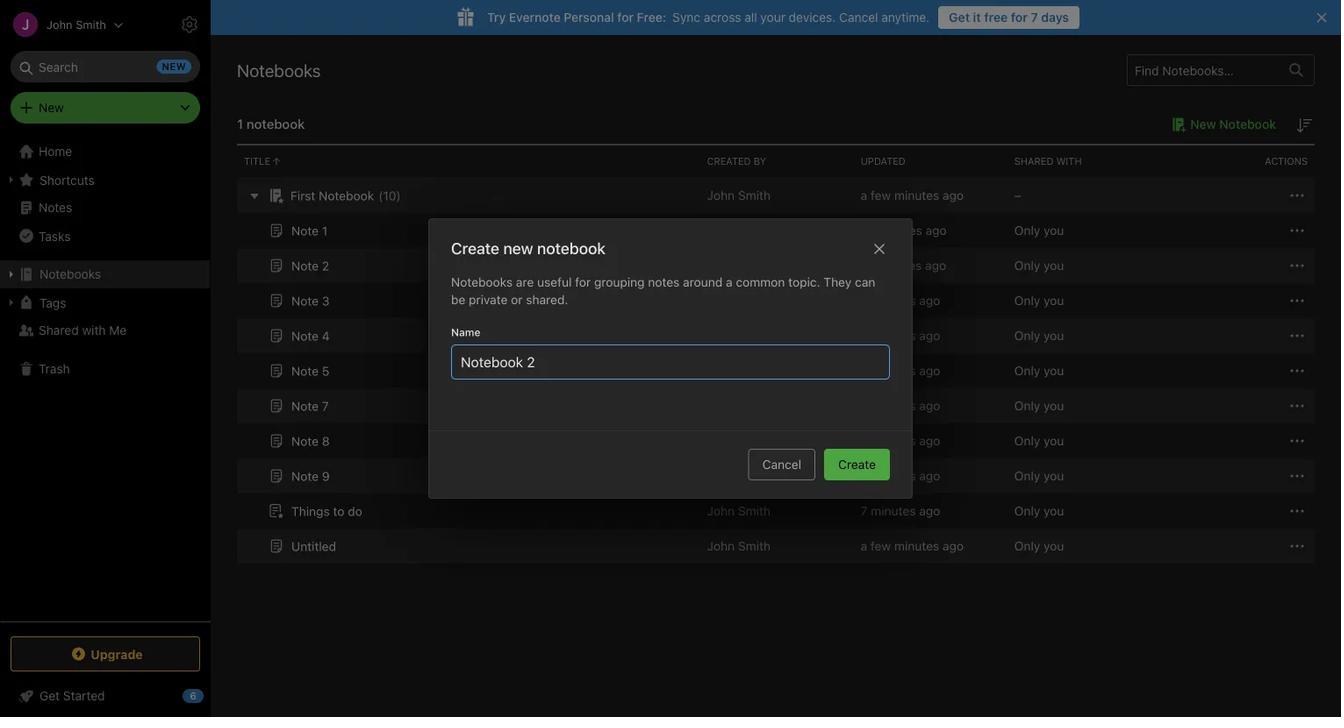 Task type: describe. For each thing, give the bounding box(es) containing it.
Name text field
[[459, 346, 882, 379]]

note 8
[[291, 434, 330, 449]]

shared.
[[526, 293, 568, 307]]

you inside untitled row
[[1044, 539, 1064, 554]]

7 inside get it free for 7 days button
[[1031, 10, 1038, 25]]

7 for 8
[[861, 434, 868, 448]]

10
[[383, 188, 396, 203]]

21
[[861, 258, 874, 273]]

sync
[[672, 10, 700, 25]]

create for create
[[838, 458, 876, 472]]

john for 9
[[707, 469, 735, 484]]

a inside notebooks are useful for grouping notes around a common topic. they can be private or shared.
[[726, 275, 733, 290]]

notebooks are useful for grouping notes around a common topic. they can be private or shared.
[[451, 275, 875, 307]]

john for 3
[[707, 294, 735, 308]]

things to do
[[291, 504, 362, 519]]

new button
[[11, 92, 200, 124]]

shortcuts
[[39, 173, 95, 187]]

only you inside untitled row
[[1014, 539, 1064, 554]]

close image
[[869, 239, 890, 260]]

smith for 5
[[738, 364, 771, 378]]

untitled
[[291, 540, 336, 554]]

with
[[82, 323, 106, 338]]

note 9 row
[[237, 459, 1315, 494]]

minutes inside note 7 row
[[871, 399, 916, 413]]

they
[[824, 275, 852, 290]]

note 8 button
[[266, 431, 330, 452]]

tags
[[39, 296, 66, 310]]

john for 5
[[707, 364, 735, 378]]

home
[[39, 144, 72, 159]]

7 for 9
[[861, 469, 868, 484]]

only for 4
[[1014, 329, 1040, 343]]

a few minutes ago for –
[[861, 188, 964, 203]]

note 1 row
[[237, 213, 1315, 248]]

note for note 5
[[291, 364, 319, 378]]

–
[[1014, 188, 1021, 203]]

ago inside first notebook row
[[943, 188, 964, 203]]

minutes for note 1
[[877, 223, 922, 238]]

only for to
[[1014, 504, 1040, 519]]

note for note 4
[[291, 329, 319, 343]]

only for 5
[[1014, 364, 1040, 378]]

get
[[949, 10, 970, 25]]

only inside untitled row
[[1014, 539, 1040, 554]]

7 for to
[[861, 504, 868, 519]]

created by button
[[700, 146, 854, 177]]

updated
[[861, 156, 906, 167]]

only inside note 7 row
[[1014, 399, 1040, 413]]

try evernote personal for free: sync across all your devices. cancel anytime.
[[487, 10, 930, 25]]

few for only you
[[871, 539, 891, 554]]

john smith for 3
[[707, 294, 771, 308]]

only you for 9
[[1014, 469, 1064, 484]]

7 for 4
[[861, 329, 868, 343]]

john inside first notebook row
[[707, 188, 735, 203]]

for for grouping
[[575, 275, 591, 290]]

notebook for new
[[1219, 117, 1276, 132]]

tags button
[[0, 289, 210, 317]]

settings image
[[179, 14, 200, 35]]

note 9 button
[[266, 466, 330, 487]]

you inside note 7 row
[[1044, 399, 1064, 413]]

note for note 7
[[291, 399, 319, 414]]

create for create new notebook
[[451, 239, 499, 258]]

trash link
[[0, 355, 210, 384]]

3
[[322, 294, 330, 308]]

0 vertical spatial 1
[[237, 116, 243, 132]]

only you for 4
[[1014, 329, 1064, 343]]

new notebook button
[[1166, 114, 1276, 135]]

1 inside button
[[322, 224, 328, 238]]

smith inside first notebook row
[[738, 188, 771, 203]]

note 8 row
[[237, 424, 1315, 459]]

4
[[322, 329, 330, 343]]

note 4 row
[[237, 319, 1315, 354]]

shared with me
[[39, 323, 127, 338]]

notes
[[39, 201, 72, 215]]

note 5 row
[[237, 354, 1315, 389]]

created by
[[707, 156, 766, 167]]

topic.
[[788, 275, 820, 290]]

john smith for to
[[707, 504, 771, 519]]

note for note 8
[[291, 434, 319, 449]]

only you inside note 7 row
[[1014, 399, 1064, 413]]

john smith inside first notebook row
[[707, 188, 771, 203]]

few for –
[[871, 188, 891, 203]]

cancel button
[[748, 449, 815, 481]]

only you for 2
[[1014, 258, 1064, 273]]

you for 8
[[1044, 434, 1064, 448]]

only you for 5
[[1014, 364, 1064, 378]]

7 minutes ago for note 3
[[861, 294, 940, 308]]

john inside untitled row
[[707, 539, 735, 554]]

new for new notebook
[[1190, 117, 1216, 132]]

new notebook
[[1190, 117, 1276, 132]]

anytime.
[[881, 10, 930, 25]]

try
[[487, 10, 506, 25]]

note 1 button
[[266, 220, 328, 241]]

things to do button
[[266, 501, 362, 522]]

do
[[348, 504, 362, 519]]

7 minutes ago for note 8
[[861, 434, 940, 448]]

1 notebook
[[237, 116, 305, 132]]

john smith inside untitled row
[[707, 539, 771, 554]]

cancel inside 'button'
[[762, 458, 801, 472]]

a for only you
[[861, 539, 867, 554]]

expand tags image
[[4, 296, 18, 310]]

notes
[[648, 275, 680, 290]]

minutes for note 9
[[871, 469, 916, 484]]

title button
[[237, 146, 700, 177]]

all
[[744, 10, 757, 25]]

minutes for note 2
[[877, 258, 922, 273]]

only for 3
[[1014, 294, 1040, 308]]

devices.
[[789, 10, 836, 25]]

minutes for things to do
[[871, 504, 916, 519]]

ago inside note 7 row
[[919, 399, 940, 413]]

minutes for note 4
[[871, 329, 916, 343]]

useful
[[537, 275, 572, 290]]

be
[[451, 293, 465, 307]]

you for 9
[[1044, 469, 1064, 484]]

private
[[469, 293, 508, 307]]

21 minutes ago
[[861, 258, 946, 273]]

around
[[683, 275, 723, 290]]

create new notebook
[[451, 239, 606, 258]]

a few minutes ago for only you
[[861, 539, 964, 554]]

)
[[396, 188, 401, 203]]

note 2 button
[[266, 255, 329, 276]]

7 for 5
[[861, 364, 868, 378]]

notebooks inside "link"
[[39, 267, 101, 282]]

smith for 3
[[738, 294, 771, 308]]

upgrade button
[[11, 637, 200, 672]]

7 minutes ago inside note 7 row
[[861, 399, 940, 413]]

note 3 button
[[266, 291, 330, 312]]

can
[[855, 275, 875, 290]]

things to do row
[[237, 494, 1315, 529]]

note 2 row
[[237, 248, 1315, 283]]

minutes inside untitled row
[[894, 539, 939, 554]]

8
[[322, 434, 330, 449]]

it
[[973, 10, 981, 25]]

smith for 4
[[738, 329, 771, 343]]

19 minutes ago
[[861, 223, 947, 238]]

(
[[378, 188, 383, 203]]

note 3 row
[[237, 283, 1315, 319]]



Task type: locate. For each thing, give the bounding box(es) containing it.
shortcuts button
[[0, 166, 210, 194]]

4 john smith from the top
[[707, 364, 771, 378]]

1 horizontal spatial create
[[838, 458, 876, 472]]

with
[[1056, 156, 1082, 167]]

you inside note 4 row
[[1044, 329, 1064, 343]]

5 note from the top
[[291, 364, 319, 378]]

minutes inside note 4 row
[[871, 329, 916, 343]]

7 john from the top
[[707, 539, 735, 554]]

only you for to
[[1014, 504, 1064, 519]]

3 only from the top
[[1014, 294, 1040, 308]]

6 john smith from the top
[[707, 504, 771, 519]]

1 vertical spatial a few minutes ago
[[861, 539, 964, 554]]

2 a few minutes ago from the top
[[861, 539, 964, 554]]

0 horizontal spatial 1
[[237, 116, 243, 132]]

7 minutes ago inside "note 9" row
[[861, 469, 940, 484]]

2 only from the top
[[1014, 258, 1040, 273]]

notebook for first
[[319, 188, 374, 203]]

1 horizontal spatial notebook
[[1219, 117, 1276, 132]]

actions button
[[1161, 146, 1315, 177]]

ago for note 2
[[925, 258, 946, 273]]

tasks
[[39, 229, 71, 243]]

only you for 3
[[1014, 294, 1064, 308]]

note 2
[[291, 259, 329, 273]]

only inside note 2 row
[[1014, 258, 1040, 273]]

smith for to
[[738, 504, 771, 519]]

free:
[[637, 10, 666, 25]]

ago inside note 2 row
[[925, 258, 946, 273]]

a inside untitled row
[[861, 539, 867, 554]]

smith down note 3 row
[[738, 329, 771, 343]]

minutes for note 5
[[871, 364, 916, 378]]

7 minutes ago inside the note 5 row
[[861, 364, 940, 378]]

0 horizontal spatial cancel
[[762, 458, 801, 472]]

10 you from the top
[[1044, 539, 1064, 554]]

note inside button
[[291, 329, 319, 343]]

8 you from the top
[[1044, 469, 1064, 484]]

1 vertical spatial 1
[[322, 224, 328, 238]]

note left 9
[[291, 469, 319, 484]]

7 inside note 8 row
[[861, 434, 868, 448]]

note left 4
[[291, 329, 319, 343]]

title
[[244, 156, 270, 167]]

are
[[516, 275, 534, 290]]

minutes inside "note 9" row
[[871, 469, 916, 484]]

minutes inside note 8 row
[[871, 434, 916, 448]]

notebook inside notebooks element
[[246, 116, 305, 132]]

1 vertical spatial cancel
[[762, 458, 801, 472]]

notebooks
[[237, 60, 321, 80], [39, 267, 101, 282], [451, 275, 513, 290]]

3 john smith from the top
[[707, 329, 771, 343]]

minutes inside things to do row
[[871, 504, 916, 519]]

upgrade
[[91, 647, 143, 662]]

4 only you from the top
[[1014, 329, 1064, 343]]

created
[[707, 156, 751, 167]]

smith inside the note 5 row
[[738, 364, 771, 378]]

ago for things to do
[[919, 504, 940, 519]]

across
[[704, 10, 741, 25]]

john for to
[[707, 504, 735, 519]]

1
[[237, 116, 243, 132], [322, 224, 328, 238]]

1 a few minutes ago from the top
[[861, 188, 964, 203]]

7 inside the note 5 row
[[861, 364, 868, 378]]

7 for 3
[[861, 294, 868, 308]]

only you inside note 4 row
[[1014, 329, 1064, 343]]

ago inside "note 9" row
[[919, 469, 940, 484]]

cell for 19 minutes ago
[[700, 213, 854, 248]]

notebook left (
[[319, 188, 374, 203]]

or
[[511, 293, 523, 307]]

only you inside note 8 row
[[1014, 434, 1064, 448]]

cancel up things to do row at bottom
[[762, 458, 801, 472]]

smith down 'by'
[[738, 188, 771, 203]]

shared with
[[1014, 156, 1082, 167]]

only you inside note 2 row
[[1014, 258, 1064, 273]]

4 john from the top
[[707, 364, 735, 378]]

smith for 9
[[738, 469, 771, 484]]

7 note from the top
[[291, 434, 319, 449]]

notebooks up private
[[451, 275, 513, 290]]

only for 8
[[1014, 434, 1040, 448]]

5 only from the top
[[1014, 364, 1040, 378]]

you inside "note 9" row
[[1044, 469, 1064, 484]]

personal
[[564, 10, 614, 25]]

tasks button
[[0, 222, 210, 250]]

1 few from the top
[[871, 188, 891, 203]]

new up the actions button at the top right of the page
[[1190, 117, 1216, 132]]

few inside untitled row
[[871, 539, 891, 554]]

only you for 1
[[1014, 223, 1064, 238]]

1 horizontal spatial cancel
[[839, 10, 878, 25]]

10 only from the top
[[1014, 539, 1040, 554]]

5 smith from the top
[[738, 469, 771, 484]]

first notebook row
[[237, 178, 1315, 213]]

first notebook ( 10 )
[[291, 188, 401, 203]]

9
[[322, 469, 330, 484]]

john
[[707, 188, 735, 203], [707, 294, 735, 308], [707, 329, 735, 343], [707, 364, 735, 378], [707, 469, 735, 484], [707, 504, 735, 519], [707, 539, 735, 554]]

row group inside notebooks element
[[237, 178, 1315, 564]]

you inside note 8 row
[[1044, 434, 1064, 448]]

2 note from the top
[[291, 259, 319, 273]]

for for free:
[[617, 10, 634, 25]]

only you for 8
[[1014, 434, 1064, 448]]

2 cell from the top
[[700, 248, 854, 283]]

smith inside note 4 row
[[738, 329, 771, 343]]

1 vertical spatial new
[[1190, 117, 1216, 132]]

ago inside note 3 row
[[919, 294, 940, 308]]

you inside things to do row
[[1044, 504, 1064, 519]]

2 john smith from the top
[[707, 294, 771, 308]]

your
[[760, 10, 785, 25]]

to
[[333, 504, 344, 519]]

for inside notebooks are useful for grouping notes around a common topic. they can be private or shared.
[[575, 275, 591, 290]]

ago inside note 8 row
[[919, 434, 940, 448]]

note down note 5
[[291, 399, 319, 414]]

you for to
[[1044, 504, 1064, 519]]

note 7
[[291, 399, 329, 414]]

notebooks element
[[211, 35, 1341, 718]]

8 only from the top
[[1014, 469, 1040, 484]]

ago for note 5
[[919, 364, 940, 378]]

1 cell from the top
[[700, 213, 854, 248]]

0 vertical spatial a
[[861, 188, 867, 203]]

smith down note 8 row
[[738, 469, 771, 484]]

2 john from the top
[[707, 294, 735, 308]]

john smith
[[707, 188, 771, 203], [707, 294, 771, 308], [707, 329, 771, 343], [707, 364, 771, 378], [707, 469, 771, 484], [707, 504, 771, 519], [707, 539, 771, 554]]

4 note from the top
[[291, 329, 319, 343]]

days
[[1041, 10, 1069, 25]]

only you inside note 1 row
[[1014, 223, 1064, 238]]

7 only you from the top
[[1014, 434, 1064, 448]]

john smith for 5
[[707, 364, 771, 378]]

1 vertical spatial create
[[838, 458, 876, 472]]

you inside note 1 row
[[1044, 223, 1064, 238]]

ago for note 3
[[919, 294, 940, 308]]

only for 1
[[1014, 223, 1040, 238]]

1 only you from the top
[[1014, 223, 1064, 238]]

0 vertical spatial notebook
[[246, 116, 305, 132]]

john smith inside things to do row
[[707, 504, 771, 519]]

2
[[322, 259, 329, 273]]

minutes inside note 3 row
[[871, 294, 916, 308]]

row group
[[237, 178, 1315, 564]]

2 only you from the top
[[1014, 258, 1064, 273]]

only you inside "note 9" row
[[1014, 469, 1064, 484]]

note 4 button
[[266, 326, 330, 347]]

john smith for 9
[[707, 469, 771, 484]]

a down create button
[[861, 539, 867, 554]]

19
[[861, 223, 874, 238]]

7 minutes ago for note 5
[[861, 364, 940, 378]]

john smith down note 4 row
[[707, 364, 771, 378]]

3 note from the top
[[291, 294, 319, 308]]

9 only you from the top
[[1014, 504, 1064, 519]]

1 horizontal spatial notebook
[[537, 239, 606, 258]]

john smith for 4
[[707, 329, 771, 343]]

1 vertical spatial notebook
[[537, 239, 606, 258]]

7 7 minutes ago from the top
[[861, 504, 940, 519]]

2 horizontal spatial notebooks
[[451, 275, 513, 290]]

notebooks link
[[0, 261, 210, 289]]

minutes for note 8
[[871, 434, 916, 448]]

john smith inside note 3 row
[[707, 294, 771, 308]]

notebook inside button
[[1219, 117, 1276, 132]]

4 only from the top
[[1014, 329, 1040, 343]]

None search field
[[23, 51, 188, 82]]

0 horizontal spatial notebooks
[[39, 267, 101, 282]]

notebooks up tags
[[39, 267, 101, 282]]

note 9
[[291, 469, 330, 484]]

ago inside the note 5 row
[[919, 364, 940, 378]]

for right useful
[[575, 275, 591, 290]]

few down updated
[[871, 188, 891, 203]]

shared
[[1014, 156, 1054, 167]]

3 only you from the top
[[1014, 294, 1064, 308]]

minutes
[[894, 188, 939, 203], [877, 223, 922, 238], [877, 258, 922, 273], [871, 294, 916, 308], [871, 329, 916, 343], [871, 364, 916, 378], [871, 399, 916, 413], [871, 434, 916, 448], [871, 469, 916, 484], [871, 504, 916, 519], [894, 539, 939, 554]]

1 vertical spatial few
[[871, 539, 891, 554]]

only inside things to do row
[[1014, 504, 1040, 519]]

7 minutes ago inside note 4 row
[[861, 329, 940, 343]]

a for –
[[861, 188, 867, 203]]

0 horizontal spatial notebook
[[319, 188, 374, 203]]

new for new
[[39, 100, 64, 115]]

note 4
[[291, 329, 330, 343]]

notes link
[[0, 194, 210, 222]]

notebook up the actions button at the top right of the page
[[1219, 117, 1276, 132]]

1 horizontal spatial for
[[617, 10, 634, 25]]

cancel
[[839, 10, 878, 25], [762, 458, 801, 472]]

0 horizontal spatial create
[[451, 239, 499, 258]]

note for note 3
[[291, 294, 319, 308]]

6 7 minutes ago from the top
[[861, 469, 940, 484]]

4 7 minutes ago from the top
[[861, 399, 940, 413]]

for
[[617, 10, 634, 25], [1011, 10, 1028, 25], [575, 275, 591, 290]]

create inside button
[[838, 458, 876, 472]]

note 7 row
[[237, 389, 1315, 424]]

8 only you from the top
[[1014, 469, 1064, 484]]

6 smith from the top
[[738, 504, 771, 519]]

john smith inside the note 5 row
[[707, 364, 771, 378]]

7 smith from the top
[[738, 539, 771, 554]]

you inside note 3 row
[[1044, 294, 1064, 308]]

john smith down note 8 row
[[707, 469, 771, 484]]

7 inside things to do row
[[861, 504, 868, 519]]

3 smith from the top
[[738, 329, 771, 343]]

ago for note 4
[[919, 329, 940, 343]]

8 note from the top
[[291, 469, 319, 484]]

1 smith from the top
[[738, 188, 771, 203]]

john smith inside "note 9" row
[[707, 469, 771, 484]]

0 vertical spatial create
[[451, 239, 499, 258]]

untitled button
[[266, 536, 336, 557]]

only inside note 8 row
[[1014, 434, 1040, 448]]

1 vertical spatial a
[[726, 275, 733, 290]]

few down create button
[[871, 539, 891, 554]]

john for 4
[[707, 329, 735, 343]]

a inside first notebook row
[[861, 188, 867, 203]]

john smith down the created by
[[707, 188, 771, 203]]

only for 2
[[1014, 258, 1040, 273]]

0 horizontal spatial new
[[39, 100, 64, 115]]

you for 5
[[1044, 364, 1064, 378]]

john inside the note 5 row
[[707, 364, 735, 378]]

minutes inside the note 5 row
[[871, 364, 916, 378]]

cell for 21 minutes ago
[[700, 248, 854, 283]]

notebook
[[246, 116, 305, 132], [537, 239, 606, 258]]

smith down note 4 row
[[738, 364, 771, 378]]

few inside first notebook row
[[871, 188, 891, 203]]

you inside note 2 row
[[1044, 258, 1064, 273]]

ago for note 1
[[926, 223, 947, 238]]

a few minutes ago
[[861, 188, 964, 203], [861, 539, 964, 554]]

0 vertical spatial new
[[39, 100, 64, 115]]

5 john smith from the top
[[707, 469, 771, 484]]

10 only you from the top
[[1014, 539, 1064, 554]]

7 inside note 3 row
[[861, 294, 868, 308]]

minutes for note 3
[[871, 294, 916, 308]]

ago inside things to do row
[[919, 504, 940, 519]]

6 you from the top
[[1044, 399, 1064, 413]]

new inside button
[[1190, 117, 1216, 132]]

smith inside untitled row
[[738, 539, 771, 554]]

only inside note 1 row
[[1014, 223, 1040, 238]]

notebook inside row
[[319, 188, 374, 203]]

note inside "button"
[[291, 294, 319, 308]]

minutes inside note 2 row
[[877, 258, 922, 273]]

only inside "note 9" row
[[1014, 469, 1040, 484]]

new up home
[[39, 100, 64, 115]]

1 note from the top
[[291, 224, 319, 238]]

6 only you from the top
[[1014, 399, 1064, 413]]

create right cancel 'button'
[[838, 458, 876, 472]]

7 inside "note 9" row
[[861, 469, 868, 484]]

7 minutes ago inside things to do row
[[861, 504, 940, 519]]

expand notebooks image
[[4, 268, 18, 282]]

only
[[1014, 223, 1040, 238], [1014, 258, 1040, 273], [1014, 294, 1040, 308], [1014, 329, 1040, 343], [1014, 364, 1040, 378], [1014, 399, 1040, 413], [1014, 434, 1040, 448], [1014, 469, 1040, 484], [1014, 504, 1040, 519], [1014, 539, 1040, 554]]

note 5
[[291, 364, 329, 378]]

7 john smith from the top
[[707, 539, 771, 554]]

tree containing home
[[0, 138, 211, 621]]

6 note from the top
[[291, 399, 319, 414]]

notebooks inside notebooks are useful for grouping notes around a common topic. they can be private or shared.
[[451, 275, 513, 290]]

7 minutes ago for note 4
[[861, 329, 940, 343]]

note left 3
[[291, 294, 319, 308]]

notebooks up 1 notebook
[[237, 60, 321, 80]]

3 john from the top
[[707, 329, 735, 343]]

arrow image
[[244, 185, 265, 206]]

only inside note 3 row
[[1014, 294, 1040, 308]]

a few minutes ago inside first notebook row
[[861, 188, 964, 203]]

4 you from the top
[[1044, 329, 1064, 343]]

4 smith from the top
[[738, 364, 771, 378]]

2 7 minutes ago from the top
[[861, 329, 940, 343]]

evernote
[[509, 10, 561, 25]]

5 only you from the top
[[1014, 364, 1064, 378]]

5 you from the top
[[1044, 364, 1064, 378]]

few
[[871, 188, 891, 203], [871, 539, 891, 554]]

john smith down "note 9" row
[[707, 504, 771, 519]]

2 few from the top
[[871, 539, 891, 554]]

5 john from the top
[[707, 469, 735, 484]]

3 you from the top
[[1044, 294, 1064, 308]]

note left 2
[[291, 259, 319, 273]]

john inside "note 9" row
[[707, 469, 735, 484]]

1 you from the top
[[1044, 223, 1064, 238]]

0 vertical spatial a few minutes ago
[[861, 188, 964, 203]]

create left new
[[451, 239, 499, 258]]

7 minutes ago inside note 3 row
[[861, 294, 940, 308]]

1 john from the top
[[707, 188, 735, 203]]

smith inside "note 9" row
[[738, 469, 771, 484]]

note 7 button
[[266, 396, 329, 417]]

shared with me link
[[0, 317, 210, 345]]

get it free for 7 days button
[[938, 6, 1080, 29]]

cancel right devices.
[[839, 10, 878, 25]]

7 inside note 7 button
[[322, 399, 329, 414]]

you for 3
[[1044, 294, 1064, 308]]

9 you from the top
[[1044, 504, 1064, 519]]

for for 7
[[1011, 10, 1028, 25]]

you for 4
[[1044, 329, 1064, 343]]

actions
[[1265, 156, 1308, 167]]

a right around
[[726, 275, 733, 290]]

smith down "note 9" row
[[738, 504, 771, 519]]

only you inside note 3 row
[[1014, 294, 1064, 308]]

smith
[[738, 188, 771, 203], [738, 294, 771, 308], [738, 329, 771, 343], [738, 364, 771, 378], [738, 469, 771, 484], [738, 504, 771, 519], [738, 539, 771, 554]]

Search text field
[[23, 51, 188, 82]]

notebook up useful
[[537, 239, 606, 258]]

note left 5
[[291, 364, 319, 378]]

john inside things to do row
[[707, 504, 735, 519]]

row group containing john smith
[[237, 178, 1315, 564]]

3 7 minutes ago from the top
[[861, 364, 940, 378]]

trash
[[39, 362, 70, 377]]

note 1
[[291, 224, 328, 238]]

a up 19
[[861, 188, 867, 203]]

0 horizontal spatial notebook
[[246, 116, 305, 132]]

2 smith from the top
[[738, 294, 771, 308]]

Find Notebooks… text field
[[1128, 56, 1279, 84]]

by
[[754, 156, 766, 167]]

7 inside note 4 row
[[861, 329, 868, 343]]

for right free
[[1011, 10, 1028, 25]]

1 horizontal spatial 1
[[322, 224, 328, 238]]

1 7 minutes ago from the top
[[861, 294, 940, 308]]

6 john from the top
[[707, 504, 735, 519]]

home link
[[0, 138, 211, 166]]

minutes inside first notebook row
[[894, 188, 939, 203]]

7 minutes ago inside note 8 row
[[861, 434, 940, 448]]

note 5 button
[[266, 361, 329, 382]]

0 vertical spatial notebook
[[1219, 117, 1276, 132]]

1 horizontal spatial notebooks
[[237, 60, 321, 80]]

ago for note 9
[[919, 469, 940, 484]]

7 minutes ago
[[861, 294, 940, 308], [861, 329, 940, 343], [861, 364, 940, 378], [861, 399, 940, 413], [861, 434, 940, 448], [861, 469, 940, 484], [861, 504, 940, 519]]

new
[[503, 239, 533, 258]]

you
[[1044, 223, 1064, 238], [1044, 258, 1064, 273], [1044, 294, 1064, 308], [1044, 329, 1064, 343], [1044, 364, 1064, 378], [1044, 399, 1064, 413], [1044, 434, 1064, 448], [1044, 469, 1064, 484], [1044, 504, 1064, 519], [1044, 539, 1064, 554]]

john smith down the common
[[707, 294, 771, 308]]

john inside note 4 row
[[707, 329, 735, 343]]

john smith down note 3 row
[[707, 329, 771, 343]]

shared with button
[[1007, 146, 1161, 177]]

a few minutes ago inside untitled row
[[861, 539, 964, 554]]

0 vertical spatial cancel
[[839, 10, 878, 25]]

smith inside things to do row
[[738, 504, 771, 519]]

note down first
[[291, 224, 319, 238]]

2 vertical spatial a
[[861, 539, 867, 554]]

ago inside untitled row
[[943, 539, 964, 554]]

note for note 1
[[291, 224, 319, 238]]

7 only from the top
[[1014, 434, 1040, 448]]

2 horizontal spatial for
[[1011, 10, 1028, 25]]

ago inside note 1 row
[[926, 223, 947, 238]]

7 you from the top
[[1044, 434, 1064, 448]]

6 only from the top
[[1014, 399, 1040, 413]]

updated button
[[854, 146, 1007, 177]]

9 only from the top
[[1014, 504, 1040, 519]]

you for 1
[[1044, 223, 1064, 238]]

smith down the common
[[738, 294, 771, 308]]

new inside popup button
[[39, 100, 64, 115]]

only inside note 4 row
[[1014, 329, 1040, 343]]

grouping
[[594, 275, 645, 290]]

tree
[[0, 138, 211, 621]]

me
[[109, 323, 127, 338]]

ago for note 8
[[919, 434, 940, 448]]

5
[[322, 364, 329, 378]]

shared
[[39, 323, 79, 338]]

for left free:
[[617, 10, 634, 25]]

note for note 2
[[291, 259, 319, 273]]

note left the 8
[[291, 434, 319, 449]]

7 minutes ago for note 9
[[861, 469, 940, 484]]

john smith down things to do row at bottom
[[707, 539, 771, 554]]

1 only from the top
[[1014, 223, 1040, 238]]

john inside note 3 row
[[707, 294, 735, 308]]

7 minutes ago for things to do
[[861, 504, 940, 519]]

ago inside note 4 row
[[919, 329, 940, 343]]

smith down things to do row at bottom
[[738, 539, 771, 554]]

only you inside the note 5 row
[[1014, 364, 1064, 378]]

1 vertical spatial notebook
[[319, 188, 374, 203]]

you for 2
[[1044, 258, 1064, 273]]

note for note 9
[[291, 469, 319, 484]]

notebook up the title
[[246, 116, 305, 132]]

5 7 minutes ago from the top
[[861, 434, 940, 448]]

1 horizontal spatial new
[[1190, 117, 1216, 132]]

1 john smith from the top
[[707, 188, 771, 203]]

cell
[[700, 213, 854, 248], [700, 248, 854, 283]]

free
[[984, 10, 1008, 25]]

first
[[291, 188, 315, 203]]

0 vertical spatial few
[[871, 188, 891, 203]]

2 you from the top
[[1044, 258, 1064, 273]]

0 horizontal spatial for
[[575, 275, 591, 290]]

create
[[451, 239, 499, 258], [838, 458, 876, 472]]

only for 9
[[1014, 469, 1040, 484]]

untitled row
[[237, 529, 1315, 564]]



Task type: vqa. For each thing, say whether or not it's contained in the screenshot.
Minutes within the Note 9 ROW
yes



